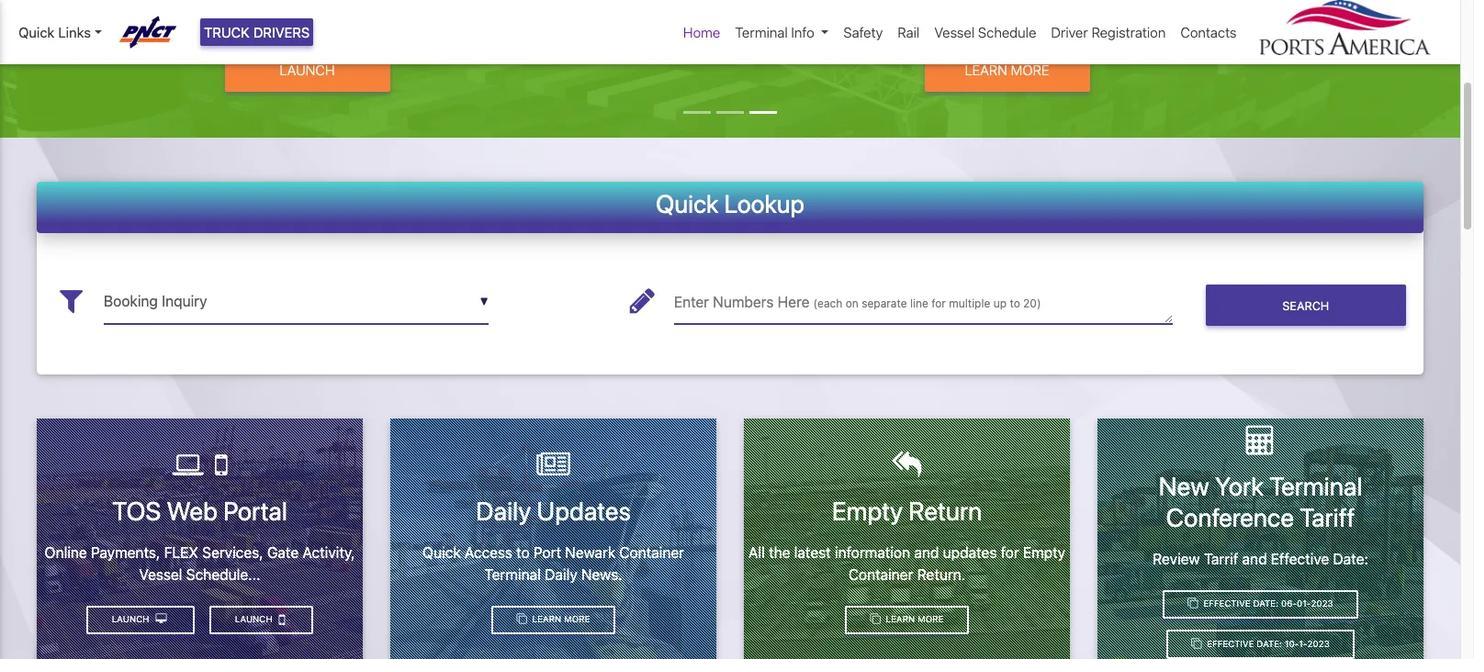 Task type: locate. For each thing, give the bounding box(es) containing it.
terminal inside "new york terminal conference tariff"
[[1270, 472, 1363, 502]]

clone image inside the effective date: 06-01-2023 link
[[1188, 599, 1198, 609]]

2 vertical spatial date:
[[1257, 639, 1282, 650]]

1 horizontal spatial empty
[[1023, 544, 1066, 561]]

learn
[[965, 62, 1008, 78], [532, 615, 562, 625], [886, 615, 915, 625]]

clone image
[[1188, 599, 1198, 609], [1192, 639, 1202, 650]]

launch left "desktop" icon
[[112, 615, 152, 625]]

2 vertical spatial terminal
[[484, 566, 541, 583]]

to left the port
[[516, 544, 530, 561]]

portal
[[223, 496, 287, 526]]

1 vertical spatial daily
[[545, 566, 578, 583]]

0 vertical spatial quick
[[18, 24, 55, 40]]

for right updates
[[1001, 544, 1019, 561]]

container up news.
[[619, 544, 684, 561]]

1 vertical spatial container
[[849, 566, 913, 583]]

launch for mobile 'image'
[[235, 615, 275, 625]]

container
[[619, 544, 684, 561], [849, 566, 913, 583]]

learn more for empty return
[[883, 615, 944, 625]]

1 horizontal spatial clone image
[[870, 615, 881, 625]]

1 horizontal spatial learn more
[[883, 615, 944, 625]]

for inside "all the latest information and updates for empty container return."
[[1001, 544, 1019, 561]]

clone image down quick access to port newark container terminal daily news.
[[517, 615, 527, 625]]

1 vertical spatial date:
[[1253, 599, 1279, 609]]

2 horizontal spatial terminal
[[1270, 472, 1363, 502]]

driver
[[1051, 24, 1088, 40]]

container inside quick access to port newark container terminal daily news.
[[619, 544, 684, 561]]

more down return.
[[918, 615, 944, 625]]

1 vertical spatial clone image
[[1192, 639, 1202, 650]]

more down schedule
[[1011, 62, 1050, 78]]

effective for effective date: 10-1-2023
[[1207, 639, 1254, 650]]

launch
[[280, 62, 335, 78], [235, 615, 275, 625], [112, 615, 152, 625]]

2 vertical spatial effective
[[1207, 639, 1254, 650]]

learn more down quick access to port newark container terminal daily news.
[[530, 615, 590, 625]]

2 launch link from the left
[[86, 606, 195, 635]]

1 vertical spatial empty
[[1023, 544, 1066, 561]]

▼
[[480, 295, 488, 309]]

date: left 06-
[[1253, 599, 1279, 609]]

effective date: 10-1-2023 link
[[1166, 630, 1355, 660]]

launch link down payments,
[[86, 606, 195, 635]]

effective inside the effective date: 06-01-2023 link
[[1204, 599, 1251, 609]]

1 horizontal spatial to
[[1010, 297, 1020, 311]]

launch for "desktop" icon
[[112, 615, 152, 625]]

0 horizontal spatial learn
[[532, 615, 562, 625]]

flexible service image
[[0, 0, 1474, 240]]

to right up
[[1010, 297, 1020, 311]]

launch link down schedule...
[[210, 606, 313, 635]]

0 vertical spatial terminal
[[735, 24, 788, 40]]

2023 right 10-
[[1308, 639, 1330, 650]]

0 horizontal spatial clone image
[[517, 615, 527, 625]]

effective up 01-
[[1271, 551, 1329, 567]]

learn more link down schedule
[[925, 49, 1090, 91]]

empty return
[[832, 496, 982, 526]]

1 horizontal spatial for
[[1001, 544, 1019, 561]]

vessel right the rail
[[935, 24, 975, 40]]

quick
[[18, 24, 55, 40], [656, 189, 719, 218], [423, 544, 461, 561]]

clone image inside effective date: 10-1-2023 link
[[1192, 639, 1202, 650]]

1 horizontal spatial daily
[[545, 566, 578, 583]]

driver registration link
[[1044, 15, 1173, 50]]

1 vertical spatial quick
[[656, 189, 719, 218]]

and right tarrif
[[1242, 551, 1267, 567]]

0 horizontal spatial launch link
[[86, 606, 195, 635]]

gate
[[267, 544, 299, 561]]

1 vertical spatial for
[[1001, 544, 1019, 561]]

empty
[[832, 496, 903, 526], [1023, 544, 1066, 561]]

1 vertical spatial vessel
[[139, 566, 182, 583]]

for inside enter numbers here (each on separate line for multiple up to 20)
[[932, 297, 946, 311]]

empty right updates
[[1023, 544, 1066, 561]]

0 vertical spatial container
[[619, 544, 684, 561]]

0 vertical spatial 2023
[[1311, 599, 1334, 609]]

and up return.
[[914, 544, 939, 561]]

daily inside quick access to port newark container terminal daily news.
[[545, 566, 578, 583]]

1 clone image from the left
[[517, 615, 527, 625]]

2023 right 06-
[[1311, 599, 1334, 609]]

terminal left info
[[735, 24, 788, 40]]

clone image for effective date: 10-1-2023
[[1192, 639, 1202, 650]]

quick links
[[18, 24, 91, 40]]

vessel
[[935, 24, 975, 40], [139, 566, 182, 583]]

0 vertical spatial clone image
[[1188, 599, 1198, 609]]

quick left links
[[18, 24, 55, 40]]

1 horizontal spatial more
[[918, 615, 944, 625]]

1 horizontal spatial quick
[[423, 544, 461, 561]]

effective down tarrif
[[1204, 599, 1251, 609]]

0 vertical spatial for
[[932, 297, 946, 311]]

return.
[[917, 566, 966, 583]]

to inside enter numbers here (each on separate line for multiple up to 20)
[[1010, 297, 1020, 311]]

services,
[[202, 544, 263, 561]]

terminal up tariff
[[1270, 472, 1363, 502]]

0 horizontal spatial to
[[516, 544, 530, 561]]

quick for quick links
[[18, 24, 55, 40]]

2 clone image from the left
[[870, 615, 881, 625]]

launch link
[[210, 606, 313, 635], [86, 606, 195, 635]]

terminal down access at bottom left
[[484, 566, 541, 583]]

updates
[[537, 496, 631, 526]]

0 vertical spatial date:
[[1333, 551, 1369, 567]]

1 horizontal spatial terminal
[[735, 24, 788, 40]]

mobile image
[[279, 613, 285, 627]]

date: down tariff
[[1333, 551, 1369, 567]]

clone image for empty
[[870, 615, 881, 625]]

0 horizontal spatial learn more
[[530, 615, 590, 625]]

learn down quick access to port newark container terminal daily news.
[[532, 615, 562, 625]]

all
[[749, 544, 765, 561]]

york
[[1215, 472, 1264, 502]]

multiple
[[949, 297, 991, 311]]

return
[[909, 496, 982, 526]]

learn more link
[[925, 49, 1090, 91], [491, 606, 616, 635], [845, 606, 969, 635]]

0 horizontal spatial more
[[564, 615, 590, 625]]

vessel down flex
[[139, 566, 182, 583]]

learn down "all the latest information and updates for empty container return."
[[886, 615, 915, 625]]

effective down the effective date: 06-01-2023 link on the right bottom of the page
[[1207, 639, 1254, 650]]

1 vertical spatial terminal
[[1270, 472, 1363, 502]]

clone image down review
[[1188, 599, 1198, 609]]

0 horizontal spatial and
[[914, 544, 939, 561]]

vessel schedule
[[935, 24, 1037, 40]]

tos
[[112, 496, 161, 526]]

date: inside the effective date: 06-01-2023 link
[[1253, 599, 1279, 609]]

date:
[[1333, 551, 1369, 567], [1253, 599, 1279, 609], [1257, 639, 1282, 650]]

0 horizontal spatial terminal
[[484, 566, 541, 583]]

daily up access at bottom left
[[476, 496, 531, 526]]

(each
[[814, 297, 843, 311]]

safety link
[[836, 15, 890, 50]]

container inside "all the latest information and updates for empty container return."
[[849, 566, 913, 583]]

2023
[[1311, 599, 1334, 609], [1308, 639, 1330, 650]]

clone image for daily
[[517, 615, 527, 625]]

clone image left effective date: 10-1-2023
[[1192, 639, 1202, 650]]

effective inside effective date: 10-1-2023 link
[[1207, 639, 1254, 650]]

learn more down schedule
[[965, 62, 1050, 78]]

learn down vessel schedule link
[[965, 62, 1008, 78]]

quick left access at bottom left
[[423, 544, 461, 561]]

quick access to port newark container terminal daily news.
[[423, 544, 684, 583]]

1 horizontal spatial vessel
[[935, 24, 975, 40]]

0 horizontal spatial launch
[[112, 615, 152, 625]]

registration
[[1092, 24, 1166, 40]]

access
[[465, 544, 513, 561]]

learn for empty return
[[886, 615, 915, 625]]

1 vertical spatial to
[[516, 544, 530, 561]]

for
[[932, 297, 946, 311], [1001, 544, 1019, 561]]

terminal info link
[[728, 15, 836, 50]]

0 vertical spatial to
[[1010, 297, 1020, 311]]

launch inside launch button
[[280, 62, 335, 78]]

learn more link down quick access to port newark container terminal daily news.
[[491, 606, 616, 635]]

clone image down "all the latest information and updates for empty container return."
[[870, 615, 881, 625]]

0 horizontal spatial vessel
[[139, 566, 182, 583]]

truck drivers link
[[200, 18, 314, 46]]

quick inside 'link'
[[18, 24, 55, 40]]

schedule...
[[186, 566, 260, 583]]

0 horizontal spatial daily
[[476, 496, 531, 526]]

0 horizontal spatial quick
[[18, 24, 55, 40]]

quick left lookup
[[656, 189, 719, 218]]

learn more link down "all the latest information and updates for empty container return."
[[845, 606, 969, 635]]

2 horizontal spatial more
[[1011, 62, 1050, 78]]

1 horizontal spatial container
[[849, 566, 913, 583]]

1 horizontal spatial launch
[[235, 615, 275, 625]]

rail link
[[890, 15, 927, 50]]

learn more down return.
[[883, 615, 944, 625]]

effective
[[1271, 551, 1329, 567], [1204, 599, 1251, 609], [1207, 639, 1254, 650]]

date: inside effective date: 10-1-2023 link
[[1257, 639, 1282, 650]]

0 horizontal spatial for
[[932, 297, 946, 311]]

2 vertical spatial quick
[[423, 544, 461, 561]]

clone image
[[517, 615, 527, 625], [870, 615, 881, 625]]

0 vertical spatial daily
[[476, 496, 531, 526]]

for right line
[[932, 297, 946, 311]]

learn for daily updates
[[532, 615, 562, 625]]

0 horizontal spatial container
[[619, 544, 684, 561]]

contacts link
[[1173, 15, 1244, 50]]

review tarrif and effective date:
[[1153, 551, 1369, 567]]

new
[[1159, 472, 1210, 502]]

2 horizontal spatial launch
[[280, 62, 335, 78]]

1 vertical spatial effective
[[1204, 599, 1251, 609]]

None text field
[[104, 279, 488, 324]]

1 horizontal spatial learn
[[886, 615, 915, 625]]

date: left 10-
[[1257, 639, 1282, 650]]

launch left mobile 'image'
[[235, 615, 275, 625]]

daily
[[476, 496, 531, 526], [545, 566, 578, 583]]

empty up information at the bottom right of page
[[832, 496, 903, 526]]

1 vertical spatial 2023
[[1308, 639, 1330, 650]]

all the latest information and updates for empty container return.
[[749, 544, 1066, 583]]

effective date: 06-01-2023 link
[[1163, 590, 1359, 619]]

0 horizontal spatial empty
[[832, 496, 903, 526]]

learn more
[[965, 62, 1050, 78], [530, 615, 590, 625], [883, 615, 944, 625]]

more
[[1011, 62, 1050, 78], [564, 615, 590, 625], [918, 615, 944, 625]]

daily down the port
[[545, 566, 578, 583]]

tarrif
[[1204, 551, 1239, 567]]

date: for 01-
[[1253, 599, 1279, 609]]

container down information at the bottom right of page
[[849, 566, 913, 583]]

0 vertical spatial empty
[[832, 496, 903, 526]]

more down news.
[[564, 615, 590, 625]]

quick for quick lookup
[[656, 189, 719, 218]]

and
[[914, 544, 939, 561], [1242, 551, 1267, 567]]

2 horizontal spatial quick
[[656, 189, 719, 218]]

effective date: 10-1-2023
[[1205, 639, 1330, 650]]

launch down drivers at left top
[[280, 62, 335, 78]]

1 horizontal spatial launch link
[[210, 606, 313, 635]]

None text field
[[674, 279, 1173, 324]]

to
[[1010, 297, 1020, 311], [516, 544, 530, 561]]

quick inside quick access to port newark container terminal daily news.
[[423, 544, 461, 561]]

search
[[1283, 299, 1330, 313]]

terminal
[[735, 24, 788, 40], [1270, 472, 1363, 502], [484, 566, 541, 583]]

line
[[910, 297, 929, 311]]



Task type: describe. For each thing, give the bounding box(es) containing it.
effective for effective date: 06-01-2023
[[1204, 599, 1251, 609]]

vessel schedule link
[[927, 15, 1044, 50]]

and inside "all the latest information and updates for empty container return."
[[914, 544, 939, 561]]

terminal inside quick access to port newark container terminal daily news.
[[484, 566, 541, 583]]

enter numbers here (each on separate line for multiple up to 20)
[[674, 294, 1041, 311]]

lookup
[[724, 189, 805, 218]]

here
[[778, 294, 810, 311]]

10-
[[1285, 639, 1299, 650]]

updates
[[943, 544, 997, 561]]

numbers
[[713, 294, 774, 311]]

desktop image
[[156, 615, 167, 625]]

06-
[[1281, 599, 1297, 609]]

information
[[835, 544, 911, 561]]

1 horizontal spatial and
[[1242, 551, 1267, 567]]

driver registration
[[1051, 24, 1166, 40]]

quick links link
[[18, 22, 102, 43]]

schedule
[[978, 24, 1037, 40]]

daily updates
[[476, 496, 631, 526]]

more for daily updates
[[564, 615, 590, 625]]

20)
[[1023, 297, 1041, 311]]

to inside quick access to port newark container terminal daily news.
[[516, 544, 530, 561]]

flex
[[164, 544, 198, 561]]

activity,
[[303, 544, 355, 561]]

quick lookup
[[656, 189, 805, 218]]

rail
[[898, 24, 920, 40]]

on
[[846, 297, 859, 311]]

safety
[[844, 24, 883, 40]]

terminal info
[[735, 24, 815, 40]]

more for empty return
[[918, 615, 944, 625]]

home link
[[676, 15, 728, 50]]

truck drivers
[[204, 24, 310, 40]]

effective date: 06-01-2023
[[1201, 599, 1334, 609]]

01-
[[1297, 599, 1311, 609]]

home
[[683, 24, 721, 40]]

new york terminal conference tariff
[[1159, 472, 1363, 533]]

payments,
[[91, 544, 160, 561]]

2023 for 01-
[[1311, 599, 1334, 609]]

links
[[58, 24, 91, 40]]

learn more link for empty return
[[845, 606, 969, 635]]

search button
[[1206, 285, 1406, 326]]

port
[[534, 544, 561, 561]]

online
[[45, 544, 87, 561]]

enter
[[674, 294, 709, 311]]

latest
[[794, 544, 831, 561]]

clone image for effective date: 06-01-2023
[[1188, 599, 1198, 609]]

tariff
[[1300, 502, 1355, 533]]

learn more link for daily updates
[[491, 606, 616, 635]]

online payments, flex services, gate activity, vessel schedule...
[[45, 544, 355, 583]]

launch button
[[225, 49, 390, 91]]

date: for 1-
[[1257, 639, 1282, 650]]

the
[[769, 544, 791, 561]]

separate
[[862, 297, 907, 311]]

1-
[[1299, 639, 1308, 650]]

conference
[[1166, 502, 1294, 533]]

2 horizontal spatial learn more
[[965, 62, 1050, 78]]

up
[[994, 297, 1007, 311]]

info
[[791, 24, 815, 40]]

2 horizontal spatial learn
[[965, 62, 1008, 78]]

0 vertical spatial vessel
[[935, 24, 975, 40]]

news.
[[581, 566, 622, 583]]

0 vertical spatial effective
[[1271, 551, 1329, 567]]

review
[[1153, 551, 1200, 567]]

learn more for daily updates
[[530, 615, 590, 625]]

contacts
[[1181, 24, 1237, 40]]

empty inside "all the latest information and updates for empty container return."
[[1023, 544, 1066, 561]]

tos web portal
[[112, 496, 287, 526]]

web
[[167, 496, 218, 526]]

quick for quick access to port newark container terminal daily news.
[[423, 544, 461, 561]]

truck
[[204, 24, 250, 40]]

newark
[[565, 544, 616, 561]]

1 launch link from the left
[[210, 606, 313, 635]]

vessel inside online payments, flex services, gate activity, vessel schedule...
[[139, 566, 182, 583]]

drivers
[[253, 24, 310, 40]]

2023 for 1-
[[1308, 639, 1330, 650]]



Task type: vqa. For each thing, say whether or not it's contained in the screenshot.
"Effective" corresponding to Effective Date: 06-01-2023
yes



